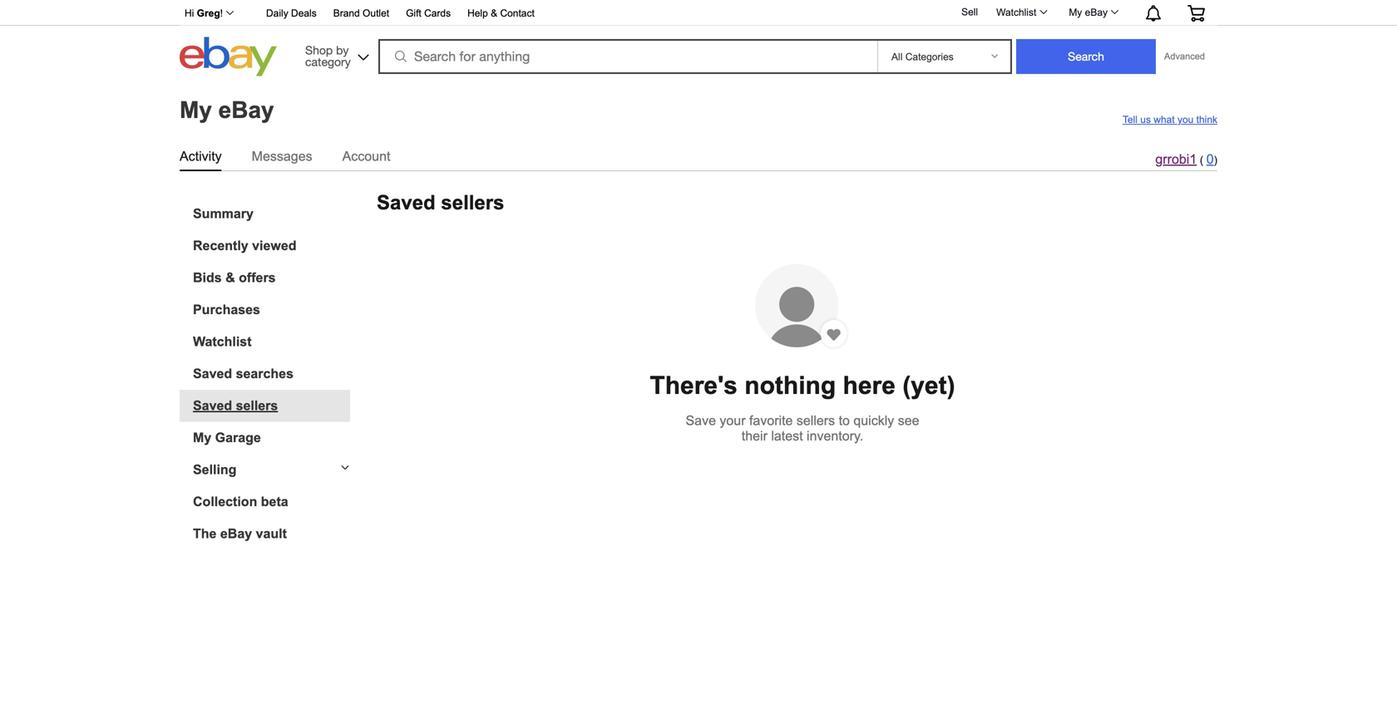 Task type: describe. For each thing, give the bounding box(es) containing it.
saved for saved searches link
[[193, 367, 232, 382]]

tell us what you think link
[[1123, 114, 1218, 126]]

messages link
[[252, 146, 313, 167]]

recently viewed
[[193, 238, 297, 253]]

1 horizontal spatial sellers
[[441, 192, 505, 214]]

1 vertical spatial watchlist link
[[193, 335, 350, 350]]

my garage
[[193, 431, 261, 446]]

sellers inside save your favorite sellers to quickly see their latest inventory.
[[797, 413, 836, 428]]

grrobi1 ( 0 )
[[1156, 152, 1218, 167]]

my for my ebay link
[[1070, 7, 1083, 18]]

to
[[839, 413, 850, 428]]

advanced link
[[1157, 40, 1214, 73]]

tell us what you think
[[1123, 114, 1218, 125]]

my garage link
[[193, 431, 350, 446]]

saved searches
[[193, 367, 294, 382]]

collection
[[193, 495, 257, 510]]

)
[[1215, 154, 1218, 166]]

the ebay vault link
[[193, 527, 350, 542]]

you
[[1178, 114, 1194, 125]]

my ebay link
[[1060, 2, 1127, 22]]

your shopping cart image
[[1187, 5, 1207, 22]]

sell
[[962, 6, 979, 17]]

brand
[[333, 7, 360, 19]]

cards
[[424, 7, 451, 19]]

(yet)
[[903, 372, 956, 400]]

(
[[1201, 154, 1204, 166]]

beta
[[261, 495, 288, 510]]

see
[[898, 413, 920, 428]]

quickly
[[854, 413, 895, 428]]

deals
[[291, 7, 317, 19]]

latest
[[772, 429, 803, 444]]

& for bids
[[226, 270, 235, 285]]

my for my garage link
[[193, 431, 212, 446]]

my ebay inside there's nothing here (yet) main content
[[180, 97, 274, 123]]

outlet
[[363, 7, 389, 19]]

the
[[193, 527, 217, 542]]

saved searches link
[[193, 367, 350, 382]]

help
[[468, 7, 488, 19]]

0 link
[[1207, 152, 1215, 167]]

garage
[[215, 431, 261, 446]]

shop
[[305, 43, 333, 57]]

save your favorite sellers to quickly see their latest inventory.
[[686, 413, 920, 444]]

contact
[[500, 7, 535, 19]]

purchases
[[193, 302, 260, 317]]

daily
[[266, 7, 288, 19]]

hi greg !
[[185, 7, 223, 19]]

think
[[1197, 114, 1218, 125]]

recently
[[193, 238, 249, 253]]

none submit inside shop by category banner
[[1017, 39, 1157, 74]]

save
[[686, 413, 716, 428]]

grrobi1 link
[[1156, 152, 1198, 167]]

hi
[[185, 7, 194, 19]]

gift
[[406, 7, 422, 19]]

saved sellers link
[[193, 399, 350, 414]]

account navigation
[[176, 0, 1218, 26]]

brand outlet
[[333, 7, 389, 19]]

sell link
[[954, 6, 986, 17]]

advanced
[[1165, 51, 1206, 62]]

vault
[[256, 527, 287, 542]]

activity
[[180, 149, 222, 164]]

watchlist for the right watchlist link
[[997, 7, 1037, 18]]

& for help
[[491, 7, 498, 19]]

1 vertical spatial ebay
[[219, 97, 274, 123]]

brand outlet link
[[333, 5, 389, 23]]

ebay for the ebay vault link
[[220, 527, 252, 542]]

recently viewed link
[[193, 238, 350, 254]]

bids & offers
[[193, 270, 276, 285]]

0
[[1207, 152, 1215, 167]]

0 vertical spatial saved
[[377, 192, 436, 214]]

us
[[1141, 114, 1152, 125]]



Task type: vqa. For each thing, say whether or not it's contained in the screenshot.
"Watchlist" related to right WATCHLIST link
yes



Task type: locate. For each thing, give the bounding box(es) containing it.
bids & offers link
[[193, 270, 350, 286]]

1 horizontal spatial watchlist
[[997, 7, 1037, 18]]

searches
[[236, 367, 294, 382]]

daily deals link
[[266, 5, 317, 23]]

& right bids
[[226, 270, 235, 285]]

saved up my garage in the bottom left of the page
[[193, 399, 232, 414]]

& inside the account navigation
[[491, 7, 498, 19]]

offers
[[239, 270, 276, 285]]

watchlist down 'purchases'
[[193, 335, 252, 349]]

saved down the account link at the left top
[[377, 192, 436, 214]]

saved for saved sellers link
[[193, 399, 232, 414]]

messages
[[252, 149, 313, 164]]

their
[[742, 429, 768, 444]]

2 vertical spatial saved
[[193, 399, 232, 414]]

the ebay vault
[[193, 527, 287, 542]]

&
[[491, 7, 498, 19], [226, 270, 235, 285]]

watchlist link up saved searches link
[[193, 335, 350, 350]]

summary link
[[193, 206, 350, 222]]

ebay for my ebay link
[[1086, 7, 1108, 18]]

your
[[720, 413, 746, 428]]

0 vertical spatial my ebay
[[1070, 7, 1108, 18]]

1 horizontal spatial saved sellers
[[377, 192, 505, 214]]

ebay inside the account navigation
[[1086, 7, 1108, 18]]

1 horizontal spatial &
[[491, 7, 498, 19]]

there's nothing here (yet)
[[650, 372, 956, 400]]

!
[[220, 7, 223, 19]]

1 vertical spatial my
[[180, 97, 212, 123]]

& right "help"
[[491, 7, 498, 19]]

watchlist link
[[988, 2, 1055, 22], [193, 335, 350, 350]]

viewed
[[252, 238, 297, 253]]

inventory.
[[807, 429, 864, 444]]

2 vertical spatial ebay
[[220, 527, 252, 542]]

2 horizontal spatial sellers
[[797, 413, 836, 428]]

1 vertical spatial saved sellers
[[193, 399, 278, 414]]

sellers inside saved sellers link
[[236, 399, 278, 414]]

there's
[[650, 372, 738, 400]]

0 horizontal spatial &
[[226, 270, 235, 285]]

my ebay inside the account navigation
[[1070, 7, 1108, 18]]

selling button
[[180, 463, 350, 478]]

Search for anything text field
[[381, 41, 875, 72]]

my ebay
[[1070, 7, 1108, 18], [180, 97, 274, 123]]

0 vertical spatial watchlist
[[997, 7, 1037, 18]]

0 vertical spatial watchlist link
[[988, 2, 1055, 22]]

saved sellers
[[377, 192, 505, 214], [193, 399, 278, 414]]

1 vertical spatial &
[[226, 270, 235, 285]]

watchlist
[[997, 7, 1037, 18], [193, 335, 252, 349]]

0 horizontal spatial watchlist link
[[193, 335, 350, 350]]

0 horizontal spatial sellers
[[236, 399, 278, 414]]

what
[[1154, 114, 1175, 125]]

0 vertical spatial ebay
[[1086, 7, 1108, 18]]

watchlist inside there's nothing here (yet) main content
[[193, 335, 252, 349]]

saved left searches
[[193, 367, 232, 382]]

activity link
[[180, 146, 222, 167]]

collection beta
[[193, 495, 288, 510]]

summary
[[193, 206, 254, 221]]

tell
[[1123, 114, 1138, 125]]

0 vertical spatial my
[[1070, 7, 1083, 18]]

sellers
[[441, 192, 505, 214], [236, 399, 278, 414], [797, 413, 836, 428]]

gift cards
[[406, 7, 451, 19]]

watchlist for watchlist link to the bottom
[[193, 335, 252, 349]]

0 horizontal spatial saved sellers
[[193, 399, 278, 414]]

help & contact
[[468, 7, 535, 19]]

category
[[305, 55, 351, 69]]

None submit
[[1017, 39, 1157, 74]]

saved sellers inside saved sellers link
[[193, 399, 278, 414]]

watchlist right sell
[[997, 7, 1037, 18]]

0 vertical spatial &
[[491, 7, 498, 19]]

selling
[[193, 463, 237, 478]]

watchlist inside the account navigation
[[997, 7, 1037, 18]]

grrobi1
[[1156, 152, 1198, 167]]

1 vertical spatial my ebay
[[180, 97, 274, 123]]

greg
[[197, 7, 220, 19]]

2 vertical spatial my
[[193, 431, 212, 446]]

my
[[1070, 7, 1083, 18], [180, 97, 212, 123], [193, 431, 212, 446]]

shop by category
[[305, 43, 351, 69]]

collection beta link
[[193, 495, 350, 510]]

0 vertical spatial saved sellers
[[377, 192, 505, 214]]

account link
[[342, 146, 391, 167]]

favorite
[[750, 413, 793, 428]]

there's nothing here (yet) main content
[[7, 81, 1391, 705]]

here
[[843, 372, 896, 400]]

ebay
[[1086, 7, 1108, 18], [219, 97, 274, 123], [220, 527, 252, 542]]

purchases link
[[193, 302, 350, 318]]

nothing
[[745, 372, 836, 400]]

shop by category button
[[298, 37, 373, 73]]

daily deals
[[266, 7, 317, 19]]

shop by category banner
[[176, 0, 1218, 81]]

& inside there's nothing here (yet) main content
[[226, 270, 235, 285]]

watchlist link right sell
[[988, 2, 1055, 22]]

1 vertical spatial watchlist
[[193, 335, 252, 349]]

help & contact link
[[468, 5, 535, 23]]

1 vertical spatial saved
[[193, 367, 232, 382]]

0 horizontal spatial my ebay
[[180, 97, 274, 123]]

gift cards link
[[406, 5, 451, 23]]

1 horizontal spatial watchlist link
[[988, 2, 1055, 22]]

1 horizontal spatial my ebay
[[1070, 7, 1108, 18]]

saved
[[377, 192, 436, 214], [193, 367, 232, 382], [193, 399, 232, 414]]

account
[[342, 149, 391, 164]]

0 horizontal spatial watchlist
[[193, 335, 252, 349]]

my inside the account navigation
[[1070, 7, 1083, 18]]

bids
[[193, 270, 222, 285]]

by
[[336, 43, 349, 57]]



